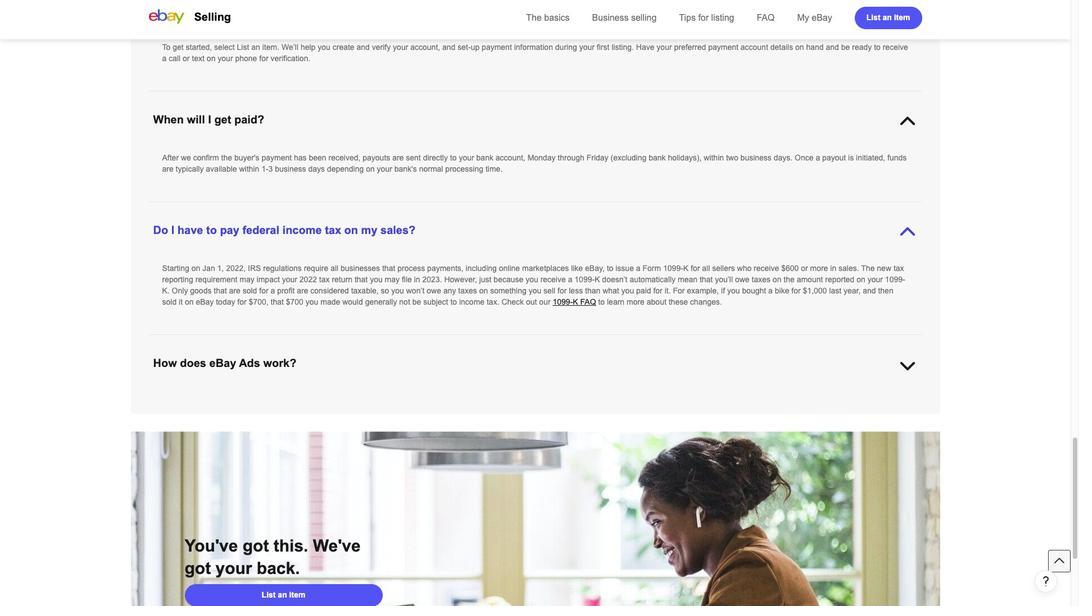 Task type: vqa. For each thing, say whether or not it's contained in the screenshot.
the back.
yes



Task type: locate. For each thing, give the bounding box(es) containing it.
0 horizontal spatial taxes
[[458, 287, 477, 296]]

may down irs
[[240, 275, 254, 284]]

the inside starting on jan 1, 2022, irs regulations require all businesses that process payments, including online marketplaces like ebay, to issue a form 1099-k for all sellers who receive $600 or more in sales. the new tax reporting requirement may impact your 2022 tax return that you may file in 2023. however, just because you receive a 1099-k doesn't automatically mean that you'll owe taxes on the amount reported on your 1099- k. only goods that are sold for a profit are considered taxable, so you won't owe any taxes on something you sell for less than what you paid for it. for example, if you bought a bike for $1,000 last year, and then sold it on ebay today for $700, that $700 you made would generally not be subject to income tax. check out our
[[784, 275, 795, 284]]

it.
[[665, 287, 671, 296]]

and left verify
[[357, 43, 370, 52]]

1 horizontal spatial account,
[[496, 153, 525, 162]]

list an item down back.
[[262, 591, 305, 600]]

within
[[704, 153, 724, 162], [239, 165, 259, 174]]

0 vertical spatial out
[[526, 298, 537, 307]]

out down can
[[208, 409, 219, 418]]

0 horizontal spatial bank
[[476, 153, 493, 162]]

on up bike
[[773, 275, 781, 284]]

basics
[[544, 13, 570, 22]]

1 horizontal spatial list an item link
[[855, 7, 922, 29]]

1 vertical spatial sell
[[856, 397, 868, 406]]

jan
[[202, 264, 215, 273]]

1 horizontal spatial item
[[894, 13, 910, 22]]

owe down "2023."
[[427, 287, 441, 296]]

1 vertical spatial income
[[459, 298, 484, 307]]

1 vertical spatial list
[[237, 43, 249, 52]]

an inside to get started, select list an item. we'll help you create and verify your account, and set-up payment information during your first listing. have your preferred payment account details on hand and be ready to receive a call or text on your phone for verification.
[[251, 43, 260, 52]]

business selling
[[592, 13, 657, 22]]

return
[[332, 275, 352, 284]]

list an item link down back.
[[185, 585, 382, 607]]

payout
[[822, 153, 846, 162]]

sold left "it"
[[162, 298, 177, 307]]

and inside starting on jan 1, 2022, irs regulations require all businesses that process payments, including online marketplaces like ebay, to issue a form 1099-k for all sellers who receive $600 or more in sales. the new tax reporting requirement may impact your 2022 tax return that you may file in 2023. however, just because you receive a 1099-k doesn't automatically mean that you'll owe taxes on the amount reported on your 1099- k. only goods that are sold for a profit are considered taxable, so you won't owe any taxes on something you sell for less than what you paid for it. for example, if you bought a bike for $1,000 last year, and then sold it on ebay today for $700, that $700 you made would generally not be subject to income tax. check out our
[[863, 287, 876, 296]]

0 horizontal spatial sold
[[162, 298, 177, 307]]

tax right new
[[893, 264, 904, 273]]

you
[[318, 43, 330, 52], [370, 275, 383, 284], [526, 275, 538, 284], [391, 287, 404, 296], [529, 287, 541, 296], [621, 287, 634, 296], [727, 287, 740, 296], [306, 298, 318, 307], [229, 397, 242, 406], [610, 397, 623, 406], [842, 397, 854, 406]]

1099- up "mean"
[[663, 264, 683, 273]]

out
[[526, 298, 537, 307], [208, 409, 219, 418]]

1 horizontal spatial buyers
[[779, 397, 802, 406]]

2 all from the left
[[702, 264, 710, 273]]

only
[[172, 287, 188, 296]]

faq up account
[[757, 13, 775, 22]]

0 vertical spatial receive
[[883, 43, 908, 52]]

0 vertical spatial or
[[183, 54, 190, 63]]

0 horizontal spatial ads
[[182, 397, 195, 406]]

0 horizontal spatial out
[[208, 409, 219, 418]]

0 vertical spatial be
[[841, 43, 850, 52]]

1 vertical spatial be
[[412, 298, 421, 307]]

1 vertical spatial out
[[208, 409, 219, 418]]

buyers left no
[[487, 409, 510, 418]]

account, left 'set-'
[[410, 43, 440, 52]]

1 vertical spatial create
[[333, 43, 354, 52]]

you up 1099-k faq to learn more about these changes.
[[621, 287, 634, 296]]

1 horizontal spatial out
[[526, 298, 537, 307]]

something
[[490, 287, 526, 296]]

0 vertical spatial account,
[[410, 43, 440, 52]]

an
[[239, 3, 252, 15], [883, 13, 892, 22], [251, 43, 260, 52], [278, 591, 287, 600]]

0 vertical spatial got
[[243, 537, 269, 556]]

2 vertical spatial tax
[[319, 275, 330, 284]]

0 horizontal spatial list an item
[[262, 591, 305, 600]]

and left then
[[863, 287, 876, 296]]

the inside starting on jan 1, 2022, irs regulations require all businesses that process payments, including online marketplaces like ebay, to issue a form 1099-k for all sellers who receive $600 or more in sales. the new tax reporting requirement may impact your 2022 tax return that you may file in 2023. however, just because you receive a 1099-k doesn't automatically mean that you'll owe taxes on the amount reported on your 1099- k. only goods that are sold for a profit are considered taxable, so you won't owe any taxes on something you sell for less than what you paid for it. for example, if you bought a bike for $1,000 last year, and then sold it on ebay today for $700, that $700 you made would generally not be subject to income tax. check out our
[[861, 264, 875, 273]]

1 horizontal spatial sell
[[856, 397, 868, 406]]

have
[[177, 224, 203, 237]]

a left bike
[[768, 287, 773, 296]]

ads left work?
[[239, 357, 260, 370]]

1 horizontal spatial create
[[333, 43, 354, 52]]

today
[[216, 298, 235, 307]]

on
[[795, 43, 804, 52], [207, 54, 215, 63], [366, 165, 375, 174], [344, 224, 358, 237], [191, 264, 200, 273], [773, 275, 781, 284], [857, 275, 865, 284], [479, 287, 488, 296], [185, 298, 194, 307], [314, 397, 323, 406], [309, 409, 318, 418]]

on right text
[[207, 54, 215, 63]]

0 vertical spatial taxes
[[752, 275, 770, 284]]

0 vertical spatial i
[[197, 3, 200, 15]]

file
[[402, 275, 412, 284]]

0 horizontal spatial list an item link
[[185, 585, 382, 607]]

for right bike
[[791, 287, 801, 296]]

$700
[[286, 298, 303, 307]]

sold
[[243, 287, 257, 296], [162, 298, 177, 307]]

list an item link up ready
[[855, 7, 922, 29]]

business up listings
[[281, 397, 312, 406]]

help right can
[[212, 397, 227, 406]]

doesn't
[[602, 275, 627, 284]]

0 horizontal spatial sell
[[543, 287, 555, 296]]

0 horizontal spatial may
[[240, 275, 254, 284]]

bought
[[742, 287, 766, 296]]

receive
[[883, 43, 908, 52], [754, 264, 779, 273], [540, 275, 566, 284]]

are up bank's
[[392, 153, 404, 162]]

tax up considered
[[319, 275, 330, 284]]

on right listings
[[309, 409, 318, 418]]

of right community
[[730, 397, 736, 406]]

0 horizontal spatial payment
[[262, 153, 292, 162]]

my
[[797, 13, 809, 22]]

sellers
[[712, 264, 735, 273]]

0 vertical spatial get
[[173, 43, 184, 52]]

all left sellers
[[702, 264, 710, 273]]

taxes
[[752, 275, 770, 284], [458, 287, 477, 296]]

0 horizontal spatial account,
[[410, 43, 440, 52]]

call
[[169, 54, 181, 63]]

1 horizontal spatial items
[[888, 397, 907, 406]]

more down paid
[[627, 298, 645, 307]]

if
[[721, 287, 725, 296]]

1 horizontal spatial i
[[197, 3, 200, 15]]

1 horizontal spatial list an item
[[866, 13, 910, 22]]

0 horizontal spatial i
[[171, 224, 174, 237]]

faster.
[[162, 409, 184, 418]]

2 vertical spatial create
[[467, 397, 489, 406]]

list
[[866, 13, 880, 22], [237, 43, 249, 52], [262, 591, 276, 600]]

hand
[[806, 43, 824, 52]]

item for topmost the list an item link
[[894, 13, 910, 22]]

2 vertical spatial the
[[548, 409, 559, 418]]

all up 'return'
[[331, 264, 338, 273]]

a inside after we confirm the buyer's payment has been received, payouts are sent directly to your bank account, monday through friday (excluding bank holidays), within two business days. once a payout is initiated, funds are typically available within 1-3 business days depending on your bank's normal processing time.
[[816, 153, 820, 162]]

a inside to get started, select list an item. we'll help you create and verify your account, and set-up payment information during your first listing. have your preferred payment account details on hand and be ready to receive a call or text on your phone for verification.
[[162, 54, 167, 63]]

sell inside ebay ads can help you build your business on ebay with effective advertising tools that create a meaningful connection between you and ebay's global community of passionate buyers - and help you sell your items faster. stand out among billions of listings on ebay by putting your items in front of interested buyers no matter the size of your budget.
[[856, 397, 868, 406]]

1 may from the left
[[240, 275, 254, 284]]

1 horizontal spatial faq
[[757, 13, 775, 22]]

1 horizontal spatial ads
[[239, 357, 260, 370]]

that up interested
[[452, 397, 465, 406]]

0 horizontal spatial be
[[412, 298, 421, 307]]

1099-
[[663, 264, 683, 273], [575, 275, 595, 284], [885, 275, 905, 284], [553, 298, 573, 307]]

about
[[647, 298, 666, 307]]

do
[[180, 3, 194, 15]]

sales.
[[839, 264, 859, 273]]

on down payouts on the top of page
[[366, 165, 375, 174]]

a down impact
[[271, 287, 275, 296]]

0 vertical spatial the
[[221, 153, 232, 162]]

buyers left -
[[779, 397, 802, 406]]

1 vertical spatial buyers
[[487, 409, 510, 418]]

2 horizontal spatial list
[[866, 13, 880, 22]]

your
[[393, 43, 408, 52], [579, 43, 595, 52], [657, 43, 672, 52], [218, 54, 233, 63], [459, 153, 474, 162], [377, 165, 392, 174], [282, 275, 297, 284], [868, 275, 883, 284], [263, 397, 278, 406], [870, 397, 886, 406], [376, 409, 392, 418], [586, 409, 601, 418], [216, 560, 252, 578]]

0 vertical spatial sell
[[543, 287, 555, 296]]

and up learn on the bottom right
[[625, 397, 638, 406]]

tools
[[433, 397, 449, 406]]

2 vertical spatial k
[[573, 298, 578, 307]]

bank up time.
[[476, 153, 493, 162]]

have
[[636, 43, 654, 52]]

ebay right my
[[812, 13, 832, 22]]

k
[[683, 264, 689, 273], [595, 275, 600, 284], [573, 298, 578, 307]]

1 how from the top
[[153, 3, 177, 15]]

to
[[162, 43, 170, 52]]

like
[[571, 264, 583, 273]]

you inside to get started, select list an item. we'll help you create and verify your account, and set-up payment information during your first listing. have your preferred payment account details on hand and be ready to receive a call or text on your phone for verification.
[[318, 43, 330, 52]]

friday
[[587, 153, 608, 162]]

that left process
[[382, 264, 395, 273]]

ebay inside starting on jan 1, 2022, irs regulations require all businesses that process payments, including online marketplaces like ebay, to issue a form 1099-k for all sellers who receive $600 or more in sales. the new tax reporting requirement may impact your 2022 tax return that you may file in 2023. however, just because you receive a 1099-k doesn't automatically mean that you'll owe taxes on the amount reported on your 1099- k. only goods that are sold for a profit are considered taxable, so you won't owe any taxes on something you sell for less than what you paid for it. for example, if you bought a bike for $1,000 last year, and then sold it on ebay today for $700, that $700 you made would generally not be subject to income tax. check out our
[[196, 298, 214, 307]]

0 horizontal spatial faq
[[580, 298, 596, 307]]

receive down the marketplaces
[[540, 275, 566, 284]]

1 horizontal spatial more
[[810, 264, 828, 273]]

list an item up ready
[[866, 13, 910, 22]]

0 vertical spatial buyers
[[779, 397, 802, 406]]

1 vertical spatial the
[[861, 264, 875, 273]]

.
[[672, 409, 674, 418]]

taxable,
[[351, 287, 379, 296]]

0 vertical spatial item
[[894, 13, 910, 22]]

list down back.
[[262, 591, 276, 600]]

1 vertical spatial got
[[185, 560, 211, 578]]

are
[[392, 153, 404, 162], [162, 165, 174, 174], [229, 287, 240, 296], [297, 287, 308, 296]]

up
[[471, 43, 479, 52]]

in up reported on the top of the page
[[830, 264, 836, 273]]

to
[[874, 43, 881, 52], [450, 153, 457, 162], [206, 224, 217, 237], [607, 264, 613, 273], [450, 298, 457, 307], [598, 298, 605, 307]]

how left does
[[153, 357, 177, 370]]

1 vertical spatial ads
[[182, 397, 195, 406]]

1 horizontal spatial help
[[301, 43, 315, 52]]

starting on jan 1, 2022, irs regulations require all businesses that process payments, including online marketplaces like ebay, to issue a form 1099-k for all sellers who receive $600 or more in sales. the new tax reporting requirement may impact your 2022 tax return that you may file in 2023. however, just because you receive a 1099-k doesn't automatically mean that you'll owe taxes on the amount reported on your 1099- k. only goods that are sold for a profit are considered taxable, so you won't owe any taxes on something you sell for less than what you paid for it. for example, if you bought a bike for $1,000 last year, and then sold it on ebay today for $700, that $700 you made would generally not be subject to income tax. check out our
[[162, 264, 905, 307]]

my ebay
[[797, 13, 832, 22]]

faq down than
[[580, 298, 596, 307]]

list inside to get started, select list an item. we'll help you create and verify your account, and set-up payment information during your first listing. have your preferred payment account details on hand and be ready to receive a call or text on your phone for verification.
[[237, 43, 249, 52]]

owe down who
[[735, 275, 749, 284]]

or inside starting on jan 1, 2022, irs regulations require all businesses that process payments, including online marketplaces like ebay, to issue a form 1099-k for all sellers who receive $600 or more in sales. the new tax reporting requirement may impact your 2022 tax return that you may file in 2023. however, just because you receive a 1099-k doesn't automatically mean that you'll owe taxes on the amount reported on your 1099- k. only goods that are sold for a profit are considered taxable, so you won't owe any taxes on something you sell for less than what you paid for it. for example, if you bought a bike for $1,000 last year, and then sold it on ebay today for $700, that $700 you made would generally not be subject to income tax. check out our
[[801, 264, 808, 273]]

2 how from the top
[[153, 357, 177, 370]]

2 vertical spatial i
[[171, 224, 174, 237]]

income inside starting on jan 1, 2022, irs regulations require all businesses that process payments, including online marketplaces like ebay, to issue a form 1099-k for all sellers who receive $600 or more in sales. the new tax reporting requirement may impact your 2022 tax return that you may file in 2023. however, just because you receive a 1099-k doesn't automatically mean that you'll owe taxes on the amount reported on your 1099- k. only goods that are sold for a profit are considered taxable, so you won't owe any taxes on something you sell for less than what you paid for it. for example, if you bought a bike for $1,000 last year, and then sold it on ebay today for $700, that $700 you made would generally not be subject to income tax. check out our
[[459, 298, 484, 307]]

1 vertical spatial item
[[289, 591, 305, 600]]

create inside ebay ads can help you build your business on ebay with effective advertising tools that create a meaningful connection between you and ebay's global community of passionate buyers - and help you sell your items faster. stand out among billions of listings on ebay by putting your items in front of interested buyers no matter the size of your budget.
[[467, 397, 489, 406]]

you right $700
[[306, 298, 318, 307]]

0 horizontal spatial receive
[[540, 275, 566, 284]]

0 vertical spatial faq
[[757, 13, 775, 22]]

just
[[479, 275, 491, 284]]

a
[[162, 54, 167, 63], [816, 153, 820, 162], [636, 264, 640, 273], [568, 275, 572, 284], [271, 287, 275, 296], [768, 287, 773, 296], [491, 397, 495, 406]]

1 vertical spatial account,
[[496, 153, 525, 162]]

the down connection
[[548, 409, 559, 418]]

of right size on the right
[[577, 409, 584, 418]]

the left basics
[[526, 13, 542, 22]]

a right once
[[816, 153, 820, 162]]

help right "we'll"
[[301, 43, 315, 52]]

1 vertical spatial owe
[[427, 287, 441, 296]]

1 horizontal spatial may
[[385, 275, 400, 284]]

account, up time.
[[496, 153, 525, 162]]

1099- down like
[[575, 275, 595, 284]]

2 horizontal spatial the
[[784, 275, 795, 284]]

the down $600 in the right of the page
[[784, 275, 795, 284]]

in right file
[[414, 275, 420, 284]]

account
[[741, 43, 768, 52]]

or right call
[[183, 54, 190, 63]]

ebay,
[[585, 264, 605, 273]]

for down item. at left
[[259, 54, 268, 63]]

1 vertical spatial within
[[239, 165, 259, 174]]

1 horizontal spatial the
[[861, 264, 875, 273]]

because
[[494, 275, 523, 284]]

buyers
[[779, 397, 802, 406], [487, 409, 510, 418]]

0 vertical spatial ads
[[239, 357, 260, 370]]

create right do
[[203, 3, 236, 15]]

be left ready
[[841, 43, 850, 52]]

1 horizontal spatial get
[[214, 114, 231, 126]]

1 vertical spatial list an item link
[[185, 585, 382, 607]]

0 horizontal spatial got
[[185, 560, 211, 578]]

0 horizontal spatial or
[[183, 54, 190, 63]]

1 horizontal spatial all
[[702, 264, 710, 273]]

on up year,
[[857, 275, 865, 284]]

1 horizontal spatial got
[[243, 537, 269, 556]]

on left jan
[[191, 264, 200, 273]]

receive right who
[[754, 264, 779, 273]]

we
[[181, 153, 191, 162]]

list up ready
[[866, 13, 880, 22]]

you right -
[[842, 397, 854, 406]]

1 vertical spatial k
[[595, 275, 600, 284]]

list an item
[[866, 13, 910, 22], [262, 591, 305, 600]]

payment down listing
[[708, 43, 738, 52]]

for
[[698, 13, 709, 22], [259, 54, 268, 63], [691, 264, 700, 273], [259, 287, 268, 296], [557, 287, 567, 296], [653, 287, 662, 296], [791, 287, 801, 296], [237, 298, 247, 307]]

0 horizontal spatial within
[[239, 165, 259, 174]]

get up call
[[173, 43, 184, 52]]

ads inside ebay ads can help you build your business on ebay with effective advertising tools that create a meaningful connection between you and ebay's global community of passionate buyers - and help you sell your items faster. stand out among billions of listings on ebay by putting your items in front of interested buyers no matter the size of your budget.
[[182, 397, 195, 406]]

verification.
[[271, 54, 310, 63]]

k down "ebay,"
[[595, 275, 600, 284]]

initiated,
[[856, 153, 885, 162]]

the left new
[[861, 264, 875, 273]]

days
[[308, 165, 325, 174]]

payment up 3
[[262, 153, 292, 162]]

listings
[[283, 409, 307, 418]]

taxes down however,
[[458, 287, 477, 296]]

account, inside after we confirm the buyer's payment has been received, payouts are sent directly to your bank account, monday through friday (excluding bank holidays), within two business days. once a payout is initiated, funds are typically available within 1-3 business days depending on your bank's normal processing time.
[[496, 153, 525, 162]]

do
[[153, 224, 168, 237]]

0 vertical spatial list
[[866, 13, 880, 22]]

this.
[[274, 537, 308, 556]]

how for how do i create an account?
[[153, 3, 177, 15]]

marketplaces
[[522, 264, 569, 273]]

set-
[[458, 43, 471, 52]]

1 vertical spatial get
[[214, 114, 231, 126]]

payment inside after we confirm the buyer's payment has been received, payouts are sent directly to your bank account, monday through friday (excluding bank holidays), within two business days. once a payout is initiated, funds are typically available within 1-3 business days depending on your bank's normal processing time.
[[262, 153, 292, 162]]

0 vertical spatial items
[[888, 397, 907, 406]]

0 horizontal spatial item
[[289, 591, 305, 600]]

owe
[[735, 275, 749, 284], [427, 287, 441, 296]]

to down any
[[450, 298, 457, 307]]

2 horizontal spatial k
[[683, 264, 689, 273]]

the basics
[[526, 13, 570, 22]]

payment right up
[[482, 43, 512, 52]]

the
[[221, 153, 232, 162], [784, 275, 795, 284], [548, 409, 559, 418]]

0 horizontal spatial the
[[526, 13, 542, 22]]

profit
[[277, 287, 295, 296]]

got up back.
[[243, 537, 269, 556]]

2022,
[[226, 264, 246, 273]]

1 vertical spatial i
[[208, 114, 211, 126]]

i
[[197, 3, 200, 15], [208, 114, 211, 126], [171, 224, 174, 237]]

effective
[[361, 397, 390, 406]]

1 vertical spatial or
[[801, 264, 808, 273]]

0 vertical spatial more
[[810, 264, 828, 273]]

preferred
[[674, 43, 706, 52]]

putting
[[351, 409, 374, 418]]

income up require
[[282, 224, 322, 237]]

0 horizontal spatial get
[[173, 43, 184, 52]]

in inside ebay ads can help you build your business on ebay with effective advertising tools that create a meaningful connection between you and ebay's global community of passionate buyers - and help you sell your items faster. stand out among billions of listings on ebay by putting your items in front of interested buyers no matter the size of your budget.
[[415, 409, 421, 418]]

1 vertical spatial items
[[394, 409, 413, 418]]

be down won't
[[412, 298, 421, 307]]

0 vertical spatial owe
[[735, 275, 749, 284]]

k up "mean"
[[683, 264, 689, 273]]

new
[[877, 264, 891, 273]]

1 vertical spatial list an item
[[262, 591, 305, 600]]

billions
[[248, 409, 272, 418]]

what
[[603, 287, 619, 296]]

list an item link
[[855, 7, 922, 29], [185, 585, 382, 607]]

within down buyer's
[[239, 165, 259, 174]]

for right today
[[237, 298, 247, 307]]

a left call
[[162, 54, 167, 63]]

income left 'tax.'
[[459, 298, 484, 307]]

0 vertical spatial income
[[282, 224, 322, 237]]

for
[[673, 287, 685, 296]]

verify
[[372, 43, 391, 52]]

get left paid?
[[214, 114, 231, 126]]

0 horizontal spatial buyers
[[487, 409, 510, 418]]



Task type: describe. For each thing, give the bounding box(es) containing it.
interested
[[450, 409, 484, 418]]

would
[[342, 298, 363, 307]]

are down 2022
[[297, 287, 308, 296]]

you up among
[[229, 397, 242, 406]]

not
[[399, 298, 410, 307]]

0 vertical spatial create
[[203, 3, 236, 15]]

the inside after we confirm the buyer's payment has been received, payouts are sent directly to your bank account, monday through friday (excluding bank holidays), within two business days. once a payout is initiated, funds are typically available within 1-3 business days depending on your bank's normal processing time.
[[221, 153, 232, 162]]

of left listings
[[274, 409, 281, 418]]

online
[[499, 264, 520, 273]]

ebay left by
[[320, 409, 338, 418]]

out inside starting on jan 1, 2022, irs regulations require all businesses that process payments, including online marketplaces like ebay, to issue a form 1099-k for all sellers who receive $600 or more in sales. the new tax reporting requirement may impact your 2022 tax return that you may file in 2023. however, just because you receive a 1099-k doesn't automatically mean that you'll owe taxes on the amount reported on your 1099- k. only goods that are sold for a profit are considered taxable, so you won't owe any taxes on something you sell for less than what you paid for it. for example, if you bought a bike for $1,000 last year, and then sold it on ebay today for $700, that $700 you made would generally not be subject to income tax. check out our
[[526, 298, 537, 307]]

0 vertical spatial tax
[[325, 224, 341, 237]]

on left with
[[314, 397, 323, 406]]

0 vertical spatial k
[[683, 264, 689, 273]]

1099-k faq link
[[553, 298, 596, 307]]

business inside ebay ads can help you build your business on ebay with effective advertising tools that create a meaningful connection between you and ebay's global community of passionate buyers - and help you sell your items faster. stand out among billions of listings on ebay by putting your items in front of interested buyers no matter the size of your budget.
[[281, 397, 312, 406]]

and right -
[[809, 397, 822, 406]]

goods
[[190, 287, 212, 296]]

monday
[[527, 153, 555, 162]]

your inside you've got this. we've got your back.
[[216, 560, 252, 578]]

ebay up by
[[325, 397, 343, 406]]

directly
[[423, 153, 448, 162]]

you right the 'if'
[[727, 287, 740, 296]]

on right "it"
[[185, 298, 194, 307]]

sell inside starting on jan 1, 2022, irs regulations require all businesses that process payments, including online marketplaces like ebay, to issue a form 1099-k for all sellers who receive $600 or more in sales. the new tax reporting requirement may impact your 2022 tax return that you may file in 2023. however, just because you receive a 1099-k doesn't automatically mean that you'll owe taxes on the amount reported on your 1099- k. only goods that are sold for a profit are considered taxable, so you won't owe any taxes on something you sell for less than what you paid for it. for example, if you bought a bike for $1,000 last year, and then sold it on ebay today for $700, that $700 you made would generally not be subject to income tax. check out our
[[543, 287, 555, 296]]

bike
[[775, 287, 789, 296]]

the basics link
[[526, 13, 570, 22]]

on down just
[[479, 287, 488, 296]]

select
[[214, 43, 235, 52]]

to inside after we confirm the buyer's payment has been received, payouts are sent directly to your bank account, monday through friday (excluding bank holidays), within two business days. once a payout is initiated, funds are typically available within 1-3 business days depending on your bank's normal processing time.
[[450, 153, 457, 162]]

1 horizontal spatial within
[[704, 153, 724, 162]]

who
[[737, 264, 751, 273]]

1 vertical spatial taxes
[[458, 287, 477, 296]]

1 vertical spatial business
[[275, 165, 306, 174]]

more inside starting on jan 1, 2022, irs regulations require all businesses that process payments, including online marketplaces like ebay, to issue a form 1099-k for all sellers who receive $600 or more in sales. the new tax reporting requirement may impact your 2022 tax return that you may file in 2023. however, just because you receive a 1099-k doesn't automatically mean that you'll owe taxes on the amount reported on your 1099- k. only goods that are sold for a profit are considered taxable, so you won't owe any taxes on something you sell for less than what you paid for it. for example, if you bought a bike for $1,000 last year, and then sold it on ebay today for $700, that $700 you made would generally not be subject to income tax. check out our
[[810, 264, 828, 273]]

for down impact
[[259, 287, 268, 296]]

1099-k faq to learn more about these changes.
[[553, 298, 722, 307]]

get inside to get started, select list an item. we'll help you create and verify your account, and set-up payment information during your first listing. have your preferred payment account details on hand and be ready to receive a call or text on your phone for verification.
[[173, 43, 184, 52]]

made
[[320, 298, 340, 307]]

2022
[[299, 275, 317, 284]]

ebay's
[[640, 397, 664, 406]]

tax.
[[487, 298, 499, 307]]

that down requirement
[[214, 287, 227, 296]]

a up less
[[568, 275, 572, 284]]

how do i create an account?
[[153, 3, 306, 15]]

form
[[643, 264, 661, 273]]

for up "mean"
[[691, 264, 700, 273]]

won't
[[406, 287, 425, 296]]

you've got this. we've got your back.
[[185, 537, 361, 578]]

0 horizontal spatial income
[[282, 224, 322, 237]]

holidays),
[[668, 153, 702, 162]]

any
[[443, 287, 456, 296]]

1 horizontal spatial receive
[[754, 264, 779, 273]]

2 vertical spatial list
[[262, 591, 276, 600]]

and left 'set-'
[[442, 43, 455, 52]]

help, opens dialogs image
[[1040, 577, 1051, 588]]

among
[[222, 409, 246, 418]]

0 vertical spatial the
[[526, 13, 542, 22]]

reporting
[[162, 275, 193, 284]]

by
[[340, 409, 348, 418]]

information
[[514, 43, 553, 52]]

that inside ebay ads can help you build your business on ebay with effective advertising tools that create a meaningful connection between you and ebay's global community of passionate buyers - and help you sell your items faster. stand out among billions of listings on ebay by putting your items in front of interested buyers no matter the size of your budget.
[[452, 397, 465, 406]]

list an item for left the list an item link
[[262, 591, 305, 600]]

1 horizontal spatial k
[[595, 275, 600, 284]]

buyer's
[[234, 153, 259, 162]]

matter
[[523, 409, 546, 418]]

0 horizontal spatial k
[[573, 298, 578, 307]]

business
[[592, 13, 629, 22]]

out inside ebay ads can help you build your business on ebay with effective advertising tools that create a meaningful connection between you and ebay's global community of passionate buyers - and help you sell your items faster. stand out among billions of listings on ebay by putting your items in front of interested buyers no matter the size of your budget.
[[208, 409, 219, 418]]

you'll
[[715, 275, 733, 284]]

available
[[206, 165, 237, 174]]

2 may from the left
[[385, 275, 400, 284]]

how for how does ebay ads work?
[[153, 357, 177, 370]]

stand
[[186, 409, 206, 418]]

will
[[187, 114, 205, 126]]

1,
[[217, 264, 224, 273]]

1099- up then
[[885, 275, 905, 284]]

to up doesn't
[[607, 264, 613, 273]]

paid
[[636, 287, 651, 296]]

details
[[770, 43, 793, 52]]

through
[[558, 153, 584, 162]]

size
[[561, 409, 575, 418]]

global
[[666, 397, 687, 406]]

1 vertical spatial tax
[[893, 264, 904, 273]]

amount
[[797, 275, 823, 284]]

0 vertical spatial list an item link
[[855, 7, 922, 29]]

1 horizontal spatial taxes
[[752, 275, 770, 284]]

0 vertical spatial in
[[830, 264, 836, 273]]

that down businesses
[[355, 275, 368, 284]]

you up budget.
[[610, 397, 623, 406]]

business selling link
[[592, 13, 657, 22]]

learn more .
[[632, 409, 674, 418]]

work?
[[263, 357, 296, 370]]

0 horizontal spatial help
[[212, 397, 227, 406]]

once
[[795, 153, 814, 162]]

you right so
[[391, 287, 404, 296]]

1 bank from the left
[[476, 153, 493, 162]]

on left my
[[344, 224, 358, 237]]

1099- down less
[[553, 298, 573, 307]]

you down the marketplaces
[[526, 275, 538, 284]]

how does ebay ads work?
[[153, 357, 296, 370]]

or inside to get started, select list an item. we'll help you create and verify your account, and set-up payment information during your first listing. have your preferred payment account details on hand and be ready to receive a call or text on your phone for verification.
[[183, 54, 190, 63]]

you've
[[185, 537, 238, 556]]

these
[[669, 298, 688, 307]]

list an item for topmost the list an item link
[[866, 13, 910, 22]]

is
[[848, 153, 854, 162]]

0 horizontal spatial items
[[394, 409, 413, 418]]

2 bank from the left
[[649, 153, 666, 162]]

account, inside to get started, select list an item. we'll help you create and verify your account, and set-up payment information during your first listing. have your preferred payment account details on hand and be ready to receive a call or text on your phone for verification.
[[410, 43, 440, 52]]

be inside to get started, select list an item. we'll help you create and verify your account, and set-up payment information during your first listing. have your preferred payment account details on hand and be ready to receive a call or text on your phone for verification.
[[841, 43, 850, 52]]

that down "profit"
[[271, 298, 284, 307]]

2 vertical spatial receive
[[540, 275, 566, 284]]

ebay up faster.
[[162, 397, 180, 406]]

help inside to get started, select list an item. we'll help you create and verify your account, and set-up payment information during your first listing. have your preferred payment account details on hand and be ready to receive a call or text on your phone for verification.
[[301, 43, 315, 52]]

1 horizontal spatial owe
[[735, 275, 749, 284]]

after
[[162, 153, 179, 162]]

time.
[[486, 165, 503, 174]]

you up our
[[529, 287, 541, 296]]

1 horizontal spatial sold
[[243, 287, 257, 296]]

days.
[[774, 153, 793, 162]]

and right hand
[[826, 43, 839, 52]]

are down "after"
[[162, 165, 174, 174]]

a inside ebay ads can help you build your business on ebay with effective advertising tools that create a meaningful connection between you and ebay's global community of passionate buyers - and help you sell your items faster. stand out among billions of listings on ebay by putting your items in front of interested buyers no matter the size of your budget.
[[491, 397, 495, 406]]

are up today
[[229, 287, 240, 296]]

payouts
[[363, 153, 390, 162]]

reported
[[825, 275, 854, 284]]

that up example,
[[700, 275, 713, 284]]

text
[[192, 54, 205, 63]]

of down tools
[[441, 409, 448, 418]]

on left hand
[[795, 43, 804, 52]]

ebay right does
[[209, 357, 236, 370]]

on inside after we confirm the buyer's payment has been received, payouts are sent directly to your bank account, monday through friday (excluding bank holidays), within two business days. once a payout is initiated, funds are typically available within 1-3 business days depending on your bank's normal processing time.
[[366, 165, 375, 174]]

0 horizontal spatial more
[[627, 298, 645, 307]]

confirm
[[193, 153, 219, 162]]

the inside ebay ads can help you build your business on ebay with effective advertising tools that create a meaningful connection between you and ebay's global community of passionate buyers - and help you sell your items faster. stand out among billions of listings on ebay by putting your items in front of interested buyers no matter the size of your budget.
[[548, 409, 559, 418]]

between
[[578, 397, 608, 406]]

you up so
[[370, 275, 383, 284]]

listing
[[711, 13, 734, 22]]

has
[[294, 153, 307, 162]]

a left the form
[[636, 264, 640, 273]]

2 horizontal spatial payment
[[708, 43, 738, 52]]

learn
[[632, 409, 652, 418]]

bank's
[[394, 165, 417, 174]]

i for create
[[197, 3, 200, 15]]

to left learn
[[598, 298, 605, 307]]

1 all from the left
[[331, 264, 338, 273]]

irs
[[248, 264, 261, 273]]

when
[[153, 114, 184, 126]]

to inside to get started, select list an item. we'll help you create and verify your account, and set-up payment information during your first listing. have your preferred payment account details on hand and be ready to receive a call or text on your phone for verification.
[[874, 43, 881, 52]]

learn more link
[[632, 409, 672, 418]]

regulations
[[263, 264, 302, 273]]

for left it.
[[653, 287, 662, 296]]

0 horizontal spatial owe
[[427, 287, 441, 296]]

during
[[555, 43, 577, 52]]

1 vertical spatial in
[[414, 275, 420, 284]]

my ebay link
[[797, 13, 832, 22]]

create inside to get started, select list an item. we'll help you create and verify your account, and set-up payment information during your first listing. have your preferred payment account details on hand and be ready to receive a call or text on your phone for verification.
[[333, 43, 354, 52]]

check
[[502, 298, 524, 307]]

0 vertical spatial business
[[740, 153, 772, 162]]

1 horizontal spatial payment
[[482, 43, 512, 52]]

does
[[180, 357, 206, 370]]

received,
[[328, 153, 360, 162]]

i for get
[[208, 114, 211, 126]]

less
[[569, 287, 583, 296]]

for inside to get started, select list an item. we'll help you create and verify your account, and set-up payment information during your first listing. have your preferred payment account details on hand and be ready to receive a call or text on your phone for verification.
[[259, 54, 268, 63]]

for left less
[[557, 287, 567, 296]]

to left pay
[[206, 224, 217, 237]]

be inside starting on jan 1, 2022, irs regulations require all businesses that process payments, including online marketplaces like ebay, to issue a form 1099-k for all sellers who receive $600 or more in sales. the new tax reporting requirement may impact your 2022 tax return that you may file in 2023. however, just because you receive a 1099-k doesn't automatically mean that you'll owe taxes on the amount reported on your 1099- k. only goods that are sold for a profit are considered taxable, so you won't owe any taxes on something you sell for less than what you paid for it. for example, if you bought a bike for $1,000 last year, and then sold it on ebay today for $700, that $700 you made would generally not be subject to income tax. check out our
[[412, 298, 421, 307]]

funds
[[887, 153, 907, 162]]

pay
[[220, 224, 239, 237]]

typically
[[176, 165, 204, 174]]

more
[[654, 409, 672, 418]]

item for left the list an item link
[[289, 591, 305, 600]]

front
[[423, 409, 439, 418]]

for right tips
[[698, 13, 709, 22]]

receive inside to get started, select list an item. we'll help you create and verify your account, and set-up payment information during your first listing. have your preferred payment account details on hand and be ready to receive a call or text on your phone for verification.
[[883, 43, 908, 52]]

(excluding
[[611, 153, 646, 162]]

require
[[304, 264, 328, 273]]

2 horizontal spatial help
[[824, 397, 839, 406]]

depending
[[327, 165, 364, 174]]



